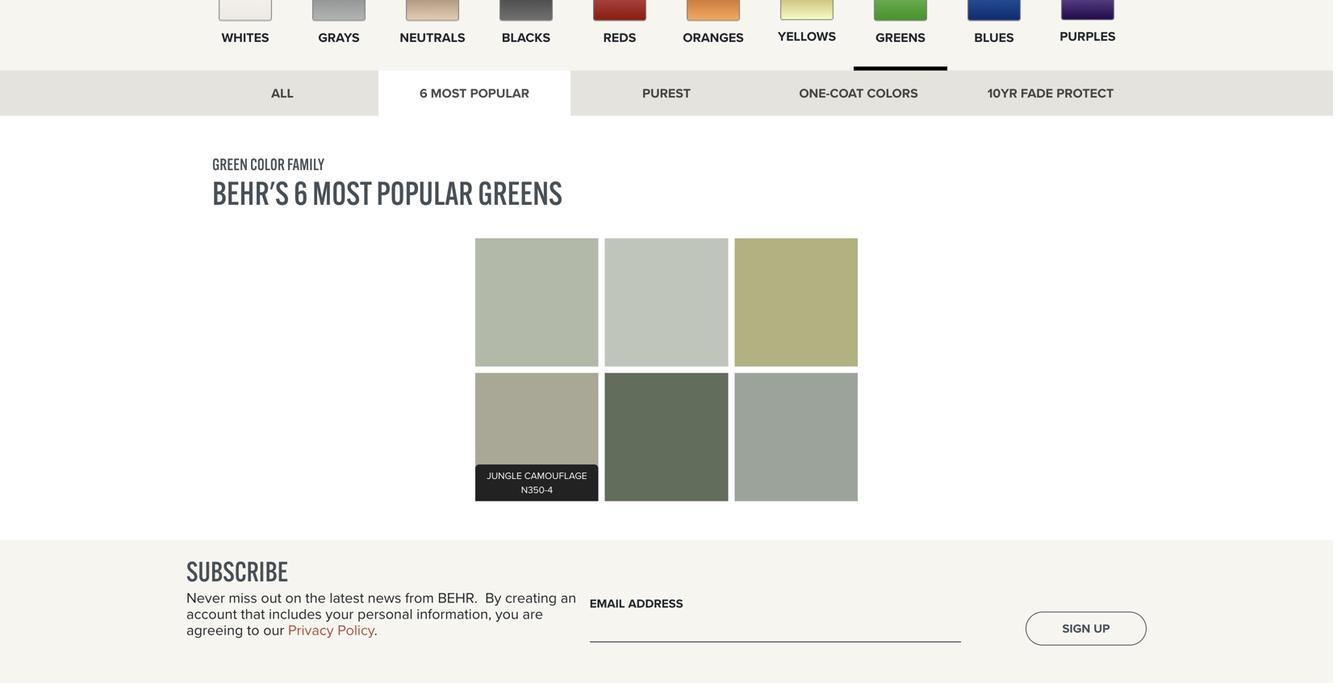 Task type: vqa. For each thing, say whether or not it's contained in the screenshot.
Oranges
yes



Task type: describe. For each thing, give the bounding box(es) containing it.
grays
[[318, 28, 360, 47]]

colors
[[867, 83, 918, 103]]

green image
[[874, 0, 927, 21]]

jungle camouflage n350-4
[[487, 469, 587, 497]]

our
[[263, 620, 284, 641]]

up
[[1094, 620, 1110, 638]]

from
[[405, 588, 434, 609]]

sign up button
[[1026, 612, 1147, 646]]

subscribe
[[186, 555, 288, 589]]

sign
[[1063, 620, 1091, 638]]

one-
[[799, 83, 830, 103]]

out
[[261, 588, 282, 609]]

all
[[271, 83, 294, 103]]

whites
[[222, 28, 269, 47]]

color
[[250, 154, 285, 174]]

behr's
[[212, 173, 289, 213]]

the
[[305, 588, 326, 609]]

6 inside 'green color family behr's 6 most popular greens'
[[294, 173, 308, 213]]

white image
[[219, 0, 272, 21]]

email address
[[590, 595, 683, 613]]

purples
[[1060, 27, 1116, 46]]

address
[[628, 595, 683, 613]]

popular
[[470, 83, 530, 103]]

reds
[[603, 28, 636, 47]]

4
[[548, 483, 553, 497]]

creating
[[505, 588, 557, 609]]

most
[[431, 83, 467, 103]]

email
[[590, 595, 625, 613]]

greens
[[478, 173, 563, 213]]

jungle
[[487, 469, 522, 483]]

you
[[495, 604, 519, 625]]

6 most popular
[[420, 83, 530, 103]]

never miss out on the latest news from behr.  by creating an account that includes your personal information, you are agreeing to our
[[186, 588, 576, 641]]

1 horizontal spatial 6
[[420, 83, 428, 103]]

oranges
[[683, 28, 744, 47]]

purest
[[642, 83, 691, 103]]

red image
[[593, 0, 647, 21]]

neutrals
[[400, 28, 465, 47]]

family
[[287, 154, 325, 174]]

an
[[561, 588, 576, 609]]

protect
[[1057, 83, 1114, 103]]

your
[[326, 604, 354, 625]]

most
[[312, 173, 372, 213]]

orange image
[[687, 0, 740, 21]]

.
[[374, 620, 378, 641]]

on
[[285, 588, 302, 609]]



Task type: locate. For each thing, give the bounding box(es) containing it.
policy
[[338, 620, 374, 641]]

blues
[[975, 28, 1014, 47]]

0 vertical spatial 6
[[420, 83, 428, 103]]

black image
[[500, 0, 553, 21]]

greens
[[876, 28, 926, 47]]

information,
[[417, 604, 492, 625]]

purple image
[[1061, 0, 1115, 20]]

personal
[[358, 604, 413, 625]]

green color family behr's 6 most popular greens
[[212, 154, 563, 213]]

10yr fade protect
[[988, 83, 1114, 103]]

0 horizontal spatial 6
[[294, 173, 308, 213]]

miss
[[229, 588, 257, 609]]

Email Address email field
[[590, 619, 961, 643]]

latest
[[330, 588, 364, 609]]

blacks
[[502, 28, 551, 47]]

by
[[485, 588, 502, 609]]

n350-
[[521, 483, 548, 497]]

to
[[247, 620, 260, 641]]

privacy
[[288, 620, 334, 641]]

that
[[241, 604, 265, 625]]

green
[[212, 154, 248, 174]]

camouflage
[[524, 469, 587, 483]]

gray image
[[312, 0, 366, 21]]

never
[[186, 588, 225, 609]]

blue image
[[968, 0, 1021, 21]]

fade
[[1021, 83, 1053, 103]]

6
[[420, 83, 428, 103], [294, 173, 308, 213]]

privacy policy link
[[288, 620, 374, 641]]

yellows
[[778, 27, 836, 46]]

privacy policy .
[[288, 620, 378, 641]]

agreeing
[[186, 620, 243, 641]]

are
[[523, 604, 543, 625]]

includes
[[269, 604, 322, 625]]

1 vertical spatial 6
[[294, 173, 308, 213]]

coat
[[830, 83, 864, 103]]

yellow image
[[780, 0, 834, 20]]

popular
[[376, 173, 473, 213]]

account
[[186, 604, 237, 625]]

10yr
[[988, 83, 1018, 103]]

news
[[368, 588, 401, 609]]

neutral image
[[406, 0, 459, 21]]

sign up
[[1063, 620, 1110, 638]]

one-coat colors
[[799, 83, 918, 103]]



